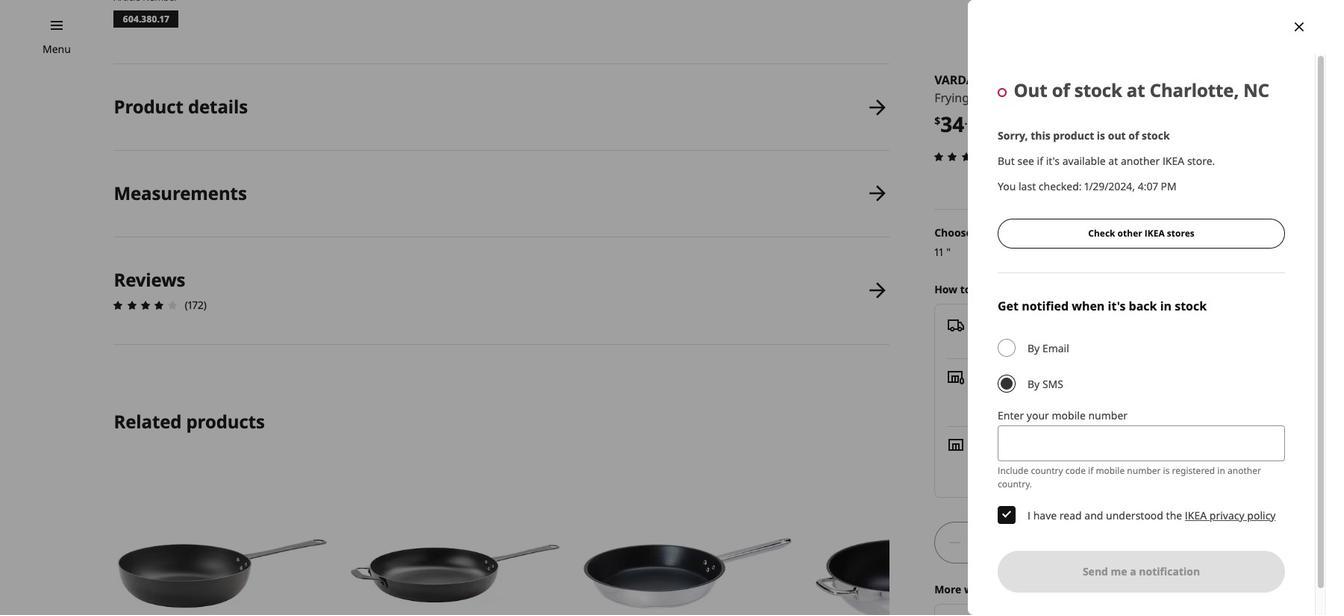 Task type: locate. For each thing, give the bounding box(es) containing it.
1 vertical spatial it's
[[1109, 298, 1126, 314]]

11 inside choose size 11 "
[[935, 245, 944, 259]]

up up checkout
[[1121, 385, 1135, 399]]

ikea right other on the top right of page
[[1145, 227, 1165, 240]]

get notified when it's back in stock
[[998, 298, 1208, 314]]

list
[[109, 64, 890, 345]]

0 horizontal spatial pick
[[975, 369, 996, 383]]

if
[[1038, 154, 1044, 168], [1089, 464, 1094, 477]]

if inside include country code if mobile number is registered in another country.
[[1089, 464, 1094, 477]]

1 horizontal spatial is
[[1164, 464, 1170, 477]]

1 horizontal spatial out
[[1014, 78, 1048, 102]]

0 horizontal spatial nc
[[1100, 453, 1115, 467]]

review: 3.8 out of 5 stars. total reviews: 172 image down reviews heading
[[109, 296, 182, 314]]

to left the get
[[961, 282, 972, 296]]

0 horizontal spatial me
[[1007, 469, 1023, 484]]

0 vertical spatial ikea
[[1163, 154, 1185, 168]]

measurements
[[114, 181, 247, 205]]

(172)
[[1006, 149, 1028, 163], [185, 298, 207, 312]]

i have read and understood the ikea privacy policy group
[[1028, 508, 1277, 523]]

review: 3.8 out of 5 stars. total reviews: 172 image inside (172) 'button'
[[931, 148, 1003, 166]]

out down in
[[975, 453, 993, 467]]

pick up currently
[[975, 369, 996, 383]]

measurements heading
[[114, 181, 247, 205]]

" right steel,
[[1090, 90, 1095, 106]]

notify me button
[[975, 469, 1023, 484]]

at
[[1127, 78, 1146, 102], [1109, 154, 1119, 168], [1138, 385, 1148, 399], [1119, 401, 1129, 416], [1037, 453, 1046, 467]]

pick up
[[975, 369, 1013, 383]]

menu
[[43, 42, 71, 56]]

out inside in store out of stock at charlotte, nc notify me
[[975, 453, 993, 467]]

1 vertical spatial charlotte,
[[1049, 453, 1098, 467]]

stock inside in store out of stock at charlotte, nc notify me
[[1008, 453, 1034, 467]]

0 vertical spatial pick
[[975, 369, 996, 383]]

ikea
[[1163, 154, 1185, 168], [1145, 227, 1165, 240], [1186, 508, 1208, 523]]

number down enter your mobile number text box
[[1128, 464, 1162, 477]]

2 by from the top
[[1028, 377, 1040, 391]]

store.
[[1188, 154, 1216, 168]]

1 vertical spatial by
[[1028, 377, 1040, 391]]

it's up 'checked:'
[[1047, 154, 1060, 168]]

to
[[961, 282, 972, 296], [994, 582, 1005, 596]]

1 vertical spatial is
[[1164, 464, 1170, 477]]

at for in store out of stock at charlotte, nc notify me
[[1037, 453, 1046, 467]]

11 " button
[[1076, 89, 1095, 108]]

of right the out
[[1129, 128, 1140, 142]]

number down currently unavailable for pick up at charlotte, nc 'group'
[[1089, 408, 1128, 422]]

0 vertical spatial of
[[1053, 78, 1071, 102]]

0 vertical spatial out
[[1014, 78, 1048, 102]]

2 vertical spatial of
[[996, 453, 1006, 467]]

1 vertical spatial review: 3.8 out of 5 stars. total reviews: 172 image
[[109, 296, 182, 314]]

1 horizontal spatial review: 3.8 out of 5 stars. total reviews: 172 image
[[931, 148, 1003, 166]]

at right points
[[1119, 401, 1129, 416]]

1 horizontal spatial of
[[1053, 78, 1071, 102]]

1 horizontal spatial another
[[1228, 464, 1262, 477]]

by
[[1028, 341, 1040, 355], [1028, 377, 1040, 391]]

me right notify at the bottom right of the page
[[1007, 469, 1023, 484]]

out of stock at charlotte, nc dialog
[[968, 0, 1327, 615]]

1 vertical spatial (172)
[[185, 298, 207, 312]]

0 vertical spatial it's
[[1047, 154, 1060, 168]]

0 horizontal spatial (172)
[[185, 298, 207, 312]]

1 vertical spatial mobile
[[1096, 464, 1125, 477]]

at for currently unavailable for pick up at see additional pick-up points at checkout
[[1138, 385, 1148, 399]]

checked:
[[1039, 179, 1082, 193]]

1 vertical spatial "
[[947, 245, 951, 259]]

by email
[[1028, 341, 1070, 355]]

another inside include country code if mobile number is registered in another country.
[[1228, 464, 1262, 477]]

of
[[1053, 78, 1071, 102], [1129, 128, 1140, 142], [996, 453, 1006, 467]]

is left 'registered' at right bottom
[[1164, 464, 1170, 477]]

1 vertical spatial me
[[1112, 564, 1128, 579]]

0 vertical spatial review: 3.8 out of 5 stars. total reviews: 172 image
[[931, 148, 1003, 166]]

0 horizontal spatial out
[[975, 453, 993, 467]]

0 vertical spatial number
[[1089, 408, 1128, 422]]

at right the include
[[1037, 453, 1046, 467]]

me left a in the bottom of the page
[[1112, 564, 1128, 579]]

1 vertical spatial if
[[1089, 464, 1094, 477]]

of left 11 " button
[[1053, 78, 1071, 102]]

1 horizontal spatial charlotte,
[[1150, 78, 1240, 102]]

pick
[[975, 369, 996, 383], [1099, 385, 1118, 399]]

ikea up the pm
[[1163, 154, 1185, 168]]

in inside include country code if mobile number is registered in another country.
[[1218, 464, 1226, 477]]

1 horizontal spatial nc
[[1244, 78, 1270, 102]]

enter your mobile number
[[998, 408, 1128, 422]]

0 horizontal spatial "
[[947, 245, 951, 259]]

1 vertical spatial to
[[994, 582, 1005, 596]]

(172) down reviews heading
[[185, 298, 207, 312]]

11 inside 'vardagen frying pan, carbon steel, 11 "'
[[1076, 90, 1087, 106]]

in right back
[[1161, 298, 1172, 314]]

number inside include country code if mobile number is registered in another country.
[[1128, 464, 1162, 477]]

up
[[1070, 401, 1083, 416]]

0 horizontal spatial it's
[[1047, 154, 1060, 168]]

1 horizontal spatial pick
[[1099, 385, 1118, 399]]

(172) button
[[931, 147, 1028, 166]]

option group inside the out of stock at charlotte, nc dialog
[[998, 339, 1286, 393]]

by sms
[[1028, 377, 1064, 391]]

another
[[1121, 154, 1161, 168], [1228, 464, 1262, 477]]

0 horizontal spatial is
[[1098, 128, 1106, 142]]

menu button
[[43, 41, 71, 57]]

is
[[1098, 128, 1106, 142], [1164, 464, 1170, 477]]

0 vertical spatial another
[[1121, 154, 1161, 168]]

0 vertical spatial (172)
[[1006, 149, 1028, 163]]

another up ikea privacy policy link
[[1228, 464, 1262, 477]]

review: 3.8 out of 5 stars. total reviews: 172 image down $ 34 . 99
[[931, 148, 1003, 166]]

1 vertical spatial number
[[1128, 464, 1162, 477]]

see
[[1018, 154, 1035, 168]]

by left 'sms' at the bottom of page
[[1028, 377, 1040, 391]]

number
[[1089, 408, 1128, 422], [1128, 464, 1162, 477]]

is inside include country code if mobile number is registered in another country.
[[1164, 464, 1170, 477]]

0 vertical spatial nc
[[1244, 78, 1270, 102]]

nc inside in store out of stock at charlotte, nc notify me
[[1100, 453, 1115, 467]]

if right code
[[1089, 464, 1094, 477]]

0 vertical spatial charlotte,
[[1150, 78, 1240, 102]]

see
[[975, 401, 992, 416]]

to left pay
[[994, 582, 1005, 596]]

0 vertical spatial "
[[1090, 90, 1095, 106]]

Enter your mobile number text field
[[998, 425, 1286, 461]]

list containing product details
[[109, 64, 890, 345]]

unavailable
[[1023, 385, 1079, 399]]

option group
[[998, 339, 1286, 393]]

0 horizontal spatial in
[[1161, 298, 1172, 314]]

it's
[[1047, 154, 1060, 168], [1109, 298, 1126, 314]]

ikea privacy policy link
[[1186, 508, 1277, 523]]

1 horizontal spatial in
[[1218, 464, 1226, 477]]

0 vertical spatial me
[[1007, 469, 1023, 484]]

1 vertical spatial in
[[1218, 464, 1226, 477]]

available
[[1063, 154, 1106, 168]]

1 horizontal spatial 11
[[1076, 90, 1087, 106]]

option group containing by email
[[998, 339, 1286, 393]]

carbon
[[1001, 90, 1040, 106]]

1 horizontal spatial mobile
[[1096, 464, 1125, 477]]

your
[[1027, 408, 1050, 422]]

1 horizontal spatial (172)
[[1006, 149, 1028, 163]]

vardagen frying pan, carbon steel, 9 " image
[[114, 465, 332, 615]]

in store out of stock at charlotte, nc notify me
[[975, 437, 1115, 484]]

privacy
[[1210, 508, 1245, 523]]

available button
[[948, 307, 1243, 359]]

0 horizontal spatial of
[[996, 453, 1006, 467]]

a
[[1131, 564, 1137, 579]]

stock up country.
[[1008, 453, 1034, 467]]

0 vertical spatial mobile
[[1052, 408, 1086, 422]]

1 horizontal spatial "
[[1090, 90, 1095, 106]]

0 vertical spatial in
[[1161, 298, 1172, 314]]

it's left back
[[1109, 298, 1126, 314]]

" inside choose size 11 "
[[947, 245, 951, 259]]

1 vertical spatial ikea
[[1145, 227, 1165, 240]]

how to get it
[[935, 282, 1002, 296]]

out up this
[[1014, 78, 1048, 102]]

1 by from the top
[[1028, 341, 1040, 355]]

is left the out
[[1098, 128, 1106, 142]]

mobile
[[1052, 408, 1086, 422], [1096, 464, 1125, 477]]

pick-
[[1047, 401, 1070, 416]]

"
[[1090, 90, 1095, 106], [947, 245, 951, 259]]

have
[[1034, 508, 1057, 523]]

0 vertical spatial is
[[1098, 128, 1106, 142]]

1 horizontal spatial up
[[1121, 385, 1135, 399]]

1 vertical spatial 11
[[935, 245, 944, 259]]

0 horizontal spatial 11
[[935, 245, 944, 259]]

up inside currently unavailable for pick up at see additional pick-up points at checkout
[[1121, 385, 1135, 399]]

0 vertical spatial to
[[961, 282, 972, 296]]

vardagen frying pan, carbon steel, 11 "
[[935, 72, 1095, 106]]

0 horizontal spatial up
[[999, 369, 1013, 383]]

another up '4:07'
[[1121, 154, 1161, 168]]

2 horizontal spatial of
[[1129, 128, 1140, 142]]

you last checked: 1/29/2024, 4:07 pm
[[998, 179, 1177, 193]]

1 vertical spatial out
[[975, 453, 993, 467]]

notify
[[975, 469, 1004, 484]]

1 horizontal spatial if
[[1089, 464, 1094, 477]]

at inside in store out of stock at charlotte, nc notify me
[[1037, 453, 1046, 467]]

points
[[1085, 401, 1116, 416]]

1 vertical spatial nc
[[1100, 453, 1115, 467]]

1 vertical spatial another
[[1228, 464, 1262, 477]]

11 right steel,
[[1076, 90, 1087, 106]]

ikea right 'the'
[[1186, 508, 1208, 523]]

(172) down the sorry,
[[1006, 149, 1028, 163]]

if right see
[[1038, 154, 1044, 168]]

1 horizontal spatial it's
[[1109, 298, 1126, 314]]

1 vertical spatial of
[[1129, 128, 1140, 142]]

mobile down unavailable on the right bottom of page
[[1052, 408, 1086, 422]]

11 down the choose
[[935, 245, 944, 259]]

1 horizontal spatial me
[[1112, 564, 1128, 579]]

" down the choose
[[947, 245, 951, 259]]

0 horizontal spatial review: 3.8 out of 5 stars. total reviews: 172 image
[[109, 296, 182, 314]]

pick up points
[[1099, 385, 1118, 399]]

you
[[998, 179, 1017, 193]]

0 horizontal spatial to
[[961, 282, 972, 296]]

1 vertical spatial up
[[1121, 385, 1135, 399]]

it
[[994, 282, 1002, 296]]

0 horizontal spatial charlotte,
[[1049, 453, 1098, 467]]

0 horizontal spatial if
[[1038, 154, 1044, 168]]

at up 1/29/2024,
[[1109, 154, 1119, 168]]

by left email on the right
[[1028, 341, 1040, 355]]

currently unavailable for pick up at charlotte, nc group
[[975, 385, 1216, 399]]

mobile right code
[[1096, 464, 1125, 477]]

pay
[[1008, 582, 1026, 596]]

i have read and understood the ikea privacy policy
[[1028, 508, 1277, 523]]

at right 11 " button
[[1127, 78, 1146, 102]]

me
[[1007, 469, 1023, 484], [1112, 564, 1128, 579]]

0 vertical spatial by
[[1028, 341, 1040, 355]]

in right 'registered' at right bottom
[[1218, 464, 1226, 477]]

but
[[998, 154, 1015, 168]]

0 vertical spatial 11
[[1076, 90, 1087, 106]]

1 vertical spatial pick
[[1099, 385, 1118, 399]]

nc inside the out of stock at charlotte, nc dialog
[[1244, 78, 1270, 102]]

review: 3.8 out of 5 stars. total reviews: 172 image
[[931, 148, 1003, 166], [109, 296, 182, 314]]

country
[[1032, 464, 1064, 477]]

up
[[999, 369, 1013, 383], [1121, 385, 1135, 399]]

1 horizontal spatial to
[[994, 582, 1005, 596]]

of down store
[[996, 453, 1006, 467]]

policy
[[1248, 508, 1277, 523]]

up up currently
[[999, 369, 1013, 383]]

in
[[1161, 298, 1172, 314], [1218, 464, 1226, 477]]

at up checkout
[[1138, 385, 1148, 399]]

vardagen frying pan, carbon steel, 11 " image
[[347, 465, 564, 615]]

currently unavailable for pick up at see additional pick-up points at checkout
[[975, 385, 1176, 416]]

it's for back
[[1109, 298, 1126, 314]]

send me a notification
[[1083, 564, 1201, 579]]



Task type: describe. For each thing, give the bounding box(es) containing it.
out of stock at charlotte, nc group
[[975, 453, 1115, 467]]

the
[[1167, 508, 1183, 523]]

when
[[1072, 298, 1105, 314]]

this
[[1031, 128, 1051, 142]]

product details button
[[114, 64, 890, 150]]

notified
[[1022, 298, 1069, 314]]

0 vertical spatial if
[[1038, 154, 1044, 168]]

product
[[1054, 128, 1095, 142]]

country.
[[998, 478, 1033, 490]]

by for by sms
[[1028, 377, 1040, 391]]

it's for available
[[1047, 154, 1060, 168]]

604.380.17
[[123, 13, 169, 26]]

check other ikea stores button
[[998, 219, 1286, 248]]

of inside in store out of stock at charlotte, nc notify me
[[996, 453, 1006, 467]]

notification
[[1140, 564, 1201, 579]]

registered
[[1173, 464, 1216, 477]]

additional
[[995, 401, 1044, 416]]

stock right back
[[1175, 298, 1208, 314]]

review: 3.8 out of 5 stars. total reviews: 172 image inside list
[[109, 296, 182, 314]]

store
[[988, 437, 1015, 451]]

last
[[1019, 179, 1037, 193]]

more ways to pay
[[935, 582, 1026, 596]]

vardagen
[[935, 72, 1000, 88]]

(172) inside 'button'
[[1006, 149, 1028, 163]]

4:07
[[1139, 179, 1159, 193]]

frying
[[935, 90, 970, 106]]

size
[[976, 225, 995, 240]]

products
[[186, 409, 265, 434]]

back
[[1129, 298, 1158, 314]]

sorry, this product is out of stock
[[998, 128, 1171, 142]]

out inside the out of stock at charlotte, nc dialog
[[1014, 78, 1048, 102]]

checkout
[[1131, 401, 1176, 416]]

available
[[992, 334, 1037, 348]]

mobile inside include country code if mobile number is registered in another country.
[[1096, 464, 1125, 477]]

product details
[[114, 94, 248, 119]]

read
[[1060, 508, 1082, 523]]

sorry,
[[998, 128, 1029, 142]]

other
[[1118, 227, 1143, 240]]

.
[[965, 114, 968, 128]]

get
[[998, 298, 1019, 314]]

choose size 11 "
[[935, 225, 995, 259]]

at for but see if it's available at another ikea store.
[[1109, 154, 1119, 168]]

stock right the out
[[1142, 128, 1171, 142]]

" inside 'vardagen frying pan, carbon steel, 11 "'
[[1090, 90, 1095, 106]]

currently
[[975, 385, 1020, 399]]

and
[[1085, 508, 1104, 523]]

send me a notification button
[[998, 551, 1286, 593]]

choose
[[935, 225, 973, 240]]

reviews
[[114, 267, 186, 292]]

ways
[[965, 582, 991, 596]]

include
[[998, 464, 1029, 477]]

ikea 365+ frying pan, stainless steel/non-stick coating, 11 " image
[[579, 465, 797, 615]]

code
[[1066, 464, 1086, 477]]

ikea 365+ wok, stainless steel/non-stick coating, 13 " image
[[812, 465, 1030, 615]]

charlotte, nc button
[[1049, 453, 1115, 467]]

1/29/2024,
[[1085, 179, 1136, 193]]

out
[[1109, 128, 1127, 142]]

$ 34 . 99
[[935, 110, 981, 138]]

for
[[1082, 385, 1096, 399]]

related products
[[114, 409, 265, 434]]

pan,
[[973, 90, 998, 106]]

more
[[935, 582, 962, 596]]

pm
[[1161, 179, 1177, 193]]

0 vertical spatial up
[[999, 369, 1013, 383]]

99
[[968, 114, 981, 128]]

Quantity input value text field
[[971, 522, 991, 563]]

ikea inside button
[[1145, 227, 1165, 240]]

product details heading
[[114, 94, 248, 119]]

sms
[[1043, 377, 1064, 391]]

0 horizontal spatial mobile
[[1052, 408, 1086, 422]]

email
[[1043, 341, 1070, 355]]

get
[[974, 282, 992, 296]]

steel,
[[1043, 90, 1073, 106]]

details
[[188, 94, 248, 119]]

$
[[935, 114, 941, 128]]

understood
[[1107, 508, 1164, 523]]

stock right steel,
[[1075, 78, 1123, 102]]

34
[[941, 110, 965, 138]]

charlotte, inside the out of stock at charlotte, nc dialog
[[1150, 78, 1240, 102]]

me inside in store out of stock at charlotte, nc notify me
[[1007, 469, 1023, 484]]

related
[[114, 409, 182, 434]]

2 vertical spatial ikea
[[1186, 508, 1208, 523]]

0 horizontal spatial another
[[1121, 154, 1161, 168]]

include country code if mobile number is registered in another country.
[[998, 464, 1262, 490]]

but see if it's available at another ikea store.
[[998, 154, 1216, 168]]

me inside button
[[1112, 564, 1128, 579]]

charlotte, inside in store out of stock at charlotte, nc notify me
[[1049, 453, 1098, 467]]

product
[[114, 94, 184, 119]]

by for by email
[[1028, 341, 1040, 355]]

check
[[1089, 227, 1116, 240]]

pick inside currently unavailable for pick up at see additional pick-up points at checkout
[[1099, 385, 1118, 399]]

reviews heading
[[114, 267, 186, 292]]

i
[[1028, 508, 1031, 523]]

how
[[935, 282, 958, 296]]

(172) inside list
[[185, 298, 207, 312]]

measurements button
[[114, 151, 890, 237]]

send
[[1083, 564, 1109, 579]]



Task type: vqa. For each thing, say whether or not it's contained in the screenshot.
'if'
yes



